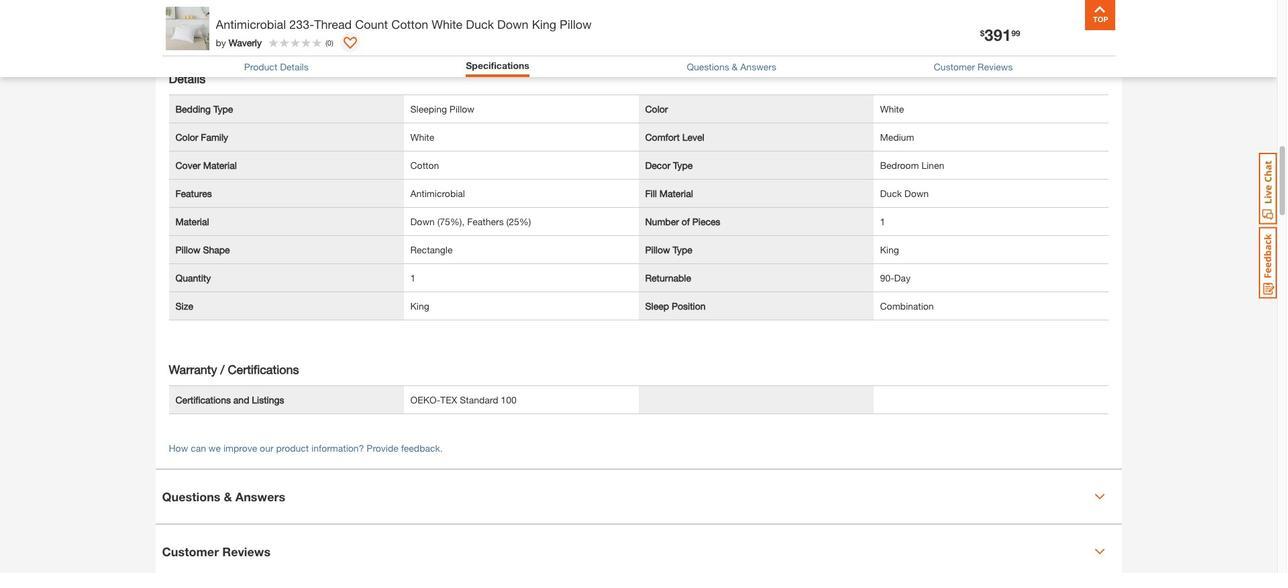 Task type: vqa. For each thing, say whether or not it's contained in the screenshot.
'233-'
yes



Task type: describe. For each thing, give the bounding box(es) containing it.
cover
[[176, 160, 201, 171]]

0 horizontal spatial questions & answers
[[162, 490, 285, 504]]

sleep
[[645, 301, 669, 312]]

1 horizontal spatial questions & answers
[[687, 61, 776, 72]]

we
[[209, 443, 221, 454]]

90-day
[[880, 272, 911, 284]]

(
[[325, 38, 327, 47]]

down (75%), feathers (25%)
[[410, 216, 531, 228]]

returnable
[[645, 272, 691, 284]]

quantity
[[176, 272, 211, 284]]

pillow type
[[645, 244, 692, 256]]

0 horizontal spatial customer
[[162, 545, 219, 559]]

how
[[169, 443, 188, 454]]

0 vertical spatial 1
[[880, 216, 885, 228]]

specifications
[[466, 60, 529, 71]]

certifications and listings
[[176, 395, 284, 406]]

medium
[[880, 132, 914, 143]]

antimicrobial for antimicrobial 233-thread count cotton white duck down king pillow
[[216, 17, 286, 32]]

how can we improve our product information? provide feedback.
[[169, 443, 443, 454]]

feedback.
[[401, 443, 443, 454]]

level
[[682, 132, 704, 143]]

1 vertical spatial cotton
[[410, 160, 439, 171]]

bedding type
[[176, 103, 233, 115]]

feathers
[[467, 216, 504, 228]]

0 horizontal spatial king
[[410, 301, 429, 312]]

oeko-tex standard 100
[[410, 395, 517, 406]]

combination
[[880, 301, 934, 312]]

live chat image
[[1259, 153, 1277, 225]]

duck down
[[880, 188, 929, 199]]

90-
[[880, 272, 894, 284]]

shape
[[203, 244, 230, 256]]

antimicrobial for antimicrobial
[[410, 188, 465, 199]]

color for color
[[645, 103, 668, 115]]

bedroom linen
[[880, 160, 944, 171]]

1 vertical spatial questions
[[162, 490, 220, 504]]

1 vertical spatial white
[[880, 103, 904, 115]]

product for product details
[[244, 61, 277, 72]]

count
[[355, 17, 388, 32]]

color for color family
[[176, 132, 198, 143]]

family
[[201, 132, 228, 143]]

antimicrobial 233-thread count cotton white duck down king pillow
[[216, 17, 592, 32]]

(in.)
[[243, 9, 258, 21]]

in
[[423, 9, 431, 21]]

standard
[[460, 395, 498, 406]]

0 vertical spatial down
[[497, 17, 529, 32]]

)
[[332, 38, 333, 47]]

product
[[276, 443, 309, 454]]

material for fill material
[[660, 188, 693, 199]]

size
[[176, 301, 193, 312]]

$ 391 99
[[980, 26, 1020, 44]]

listings
[[252, 395, 284, 406]]

waverly
[[229, 37, 262, 48]]

0 horizontal spatial answers
[[235, 490, 285, 504]]

material for cover material
[[203, 160, 237, 171]]

99
[[1011, 28, 1020, 38]]

fill
[[645, 188, 657, 199]]

number
[[645, 216, 679, 228]]

day
[[894, 272, 911, 284]]

/
[[220, 362, 224, 377]]

(25%)
[[506, 216, 531, 228]]

pillow shape
[[176, 244, 230, 256]]

$
[[980, 28, 985, 38]]

type for bedding type
[[213, 103, 233, 115]]

product image image
[[165, 7, 209, 50]]

bedding
[[176, 103, 211, 115]]

caret image for questions & answers
[[1094, 492, 1105, 503]]

how can we improve our product information? provide feedback. link
[[169, 443, 443, 454]]

number of pieces
[[645, 216, 720, 228]]

2 horizontal spatial down
[[905, 188, 929, 199]]



Task type: locate. For each thing, give the bounding box(es) containing it.
1 horizontal spatial answers
[[740, 61, 776, 72]]

1 vertical spatial down
[[905, 188, 929, 199]]

1 vertical spatial questions & answers
[[162, 490, 285, 504]]

linen
[[922, 160, 944, 171]]

tex
[[440, 395, 457, 406]]

233-
[[289, 17, 314, 32]]

white
[[432, 17, 463, 32], [880, 103, 904, 115], [410, 132, 434, 143]]

antimicrobial up (75%), in the top of the page
[[410, 188, 465, 199]]

1 horizontal spatial antimicrobial
[[410, 188, 465, 199]]

1 vertical spatial 1
[[410, 272, 416, 284]]

our
[[260, 443, 274, 454]]

&
[[732, 61, 738, 72], [224, 490, 232, 504]]

cover material
[[176, 160, 237, 171]]

decor
[[645, 160, 671, 171]]

0 vertical spatial white
[[432, 17, 463, 32]]

0 horizontal spatial questions
[[162, 490, 220, 504]]

0 horizontal spatial details
[[169, 71, 205, 86]]

sleep position
[[645, 301, 706, 312]]

0 horizontal spatial &
[[224, 490, 232, 504]]

1 horizontal spatial product
[[244, 61, 277, 72]]

0 horizontal spatial down
[[410, 216, 435, 228]]

certifications down warranty
[[176, 395, 231, 406]]

1 horizontal spatial &
[[732, 61, 738, 72]]

1 horizontal spatial down
[[497, 17, 529, 32]]

product for product length (in.)
[[176, 9, 209, 21]]

product down waverly
[[244, 61, 277, 72]]

product
[[176, 9, 209, 21], [244, 61, 277, 72]]

0 vertical spatial certifications
[[228, 362, 299, 377]]

0 vertical spatial customer
[[934, 61, 975, 72]]

oeko-
[[410, 395, 440, 406]]

1 vertical spatial product
[[244, 61, 277, 72]]

material down family
[[203, 160, 237, 171]]

length
[[211, 9, 240, 21]]

1 horizontal spatial duck
[[880, 188, 902, 199]]

type up family
[[213, 103, 233, 115]]

questions & answers
[[687, 61, 776, 72], [162, 490, 285, 504]]

down left (75%), in the top of the page
[[410, 216, 435, 228]]

1 vertical spatial material
[[660, 188, 693, 199]]

1 horizontal spatial details
[[280, 61, 309, 72]]

1 horizontal spatial 1
[[880, 216, 885, 228]]

0 vertical spatial material
[[203, 160, 237, 171]]

100
[[501, 395, 517, 406]]

2 caret image from the top
[[1094, 547, 1105, 558]]

duck up specifications
[[466, 17, 494, 32]]

1 down rectangle
[[410, 272, 416, 284]]

0 vertical spatial king
[[532, 17, 556, 32]]

2 vertical spatial type
[[673, 244, 692, 256]]

sleeping
[[410, 103, 447, 115]]

color
[[645, 103, 668, 115], [176, 132, 198, 143]]

down down bedroom linen
[[905, 188, 929, 199]]

antimicrobial
[[216, 17, 286, 32], [410, 188, 465, 199]]

1 down 'duck down'
[[880, 216, 885, 228]]

20
[[410, 9, 421, 21]]

color up the comfort
[[645, 103, 668, 115]]

king
[[532, 17, 556, 32], [880, 244, 899, 256], [410, 301, 429, 312]]

1 horizontal spatial customer reviews
[[934, 61, 1013, 72]]

fill material
[[645, 188, 693, 199]]

color family
[[176, 132, 228, 143]]

caret image
[[1094, 492, 1105, 503], [1094, 547, 1105, 558]]

rectangle
[[410, 244, 453, 256]]

1
[[880, 216, 885, 228], [410, 272, 416, 284]]

white up medium
[[880, 103, 904, 115]]

cotton right count
[[391, 17, 428, 32]]

color left family
[[176, 132, 198, 143]]

comfort level
[[645, 132, 704, 143]]

0 vertical spatial type
[[213, 103, 233, 115]]

1 vertical spatial caret image
[[1094, 547, 1105, 558]]

2 horizontal spatial king
[[880, 244, 899, 256]]

1 horizontal spatial questions
[[687, 61, 729, 72]]

1 vertical spatial customer reviews
[[162, 545, 271, 559]]

1 horizontal spatial reviews
[[978, 61, 1013, 72]]

decor type
[[645, 160, 693, 171]]

details down the 233- in the left of the page
[[280, 61, 309, 72]]

0 vertical spatial questions & answers
[[687, 61, 776, 72]]

product length (in.)
[[176, 9, 258, 21]]

white right in
[[432, 17, 463, 32]]

reviews
[[978, 61, 1013, 72], [222, 545, 271, 559]]

white down sleeping on the top left of the page
[[410, 132, 434, 143]]

customer reviews
[[934, 61, 1013, 72], [162, 545, 271, 559]]

customer
[[934, 61, 975, 72], [162, 545, 219, 559]]

0 vertical spatial caret image
[[1094, 492, 1105, 503]]

antimicrobial up waverly
[[216, 17, 286, 32]]

0 horizontal spatial product
[[176, 9, 209, 21]]

warranty
[[169, 362, 217, 377]]

display image
[[343, 37, 357, 50]]

questions & answers button
[[687, 61, 776, 72], [687, 61, 776, 72], [155, 470, 1122, 524]]

product details
[[244, 61, 309, 72]]

2 vertical spatial down
[[410, 216, 435, 228]]

1 vertical spatial customer
[[162, 545, 219, 559]]

0 vertical spatial &
[[732, 61, 738, 72]]

type for decor type
[[673, 160, 693, 171]]

1 horizontal spatial king
[[532, 17, 556, 32]]

of
[[682, 216, 690, 228]]

0 horizontal spatial color
[[176, 132, 198, 143]]

0 vertical spatial reviews
[[978, 61, 1013, 72]]

0 horizontal spatial duck
[[466, 17, 494, 32]]

provide
[[367, 443, 399, 454]]

down up specifications
[[497, 17, 529, 32]]

0 horizontal spatial antimicrobial
[[216, 17, 286, 32]]

pillow
[[560, 17, 592, 32], [450, 103, 474, 115], [176, 244, 200, 256], [645, 244, 670, 256]]

product details button
[[244, 61, 309, 72], [244, 61, 309, 72]]

(75%),
[[437, 216, 465, 228]]

0 vertical spatial answers
[[740, 61, 776, 72]]

by
[[216, 37, 226, 48]]

1 vertical spatial king
[[880, 244, 899, 256]]

391
[[985, 26, 1011, 44]]

thread
[[314, 17, 352, 32]]

pieces
[[692, 216, 720, 228]]

material right fill
[[660, 188, 693, 199]]

1 horizontal spatial customer
[[934, 61, 975, 72]]

0 horizontal spatial customer reviews
[[162, 545, 271, 559]]

1 caret image from the top
[[1094, 492, 1105, 503]]

type down number of pieces
[[673, 244, 692, 256]]

certifications up listings
[[228, 362, 299, 377]]

material down features at the left top
[[176, 216, 209, 228]]

warranty / certifications
[[169, 362, 299, 377]]

2 vertical spatial king
[[410, 301, 429, 312]]

1 vertical spatial answers
[[235, 490, 285, 504]]

sleeping pillow
[[410, 103, 474, 115]]

details up bedding
[[169, 71, 205, 86]]

caret image for customer reviews
[[1094, 547, 1105, 558]]

duck
[[466, 17, 494, 32], [880, 188, 902, 199]]

2 vertical spatial material
[[176, 216, 209, 228]]

1 vertical spatial color
[[176, 132, 198, 143]]

information?
[[311, 443, 364, 454]]

1 vertical spatial duck
[[880, 188, 902, 199]]

type right the decor at the top of page
[[673, 160, 693, 171]]

( 0 )
[[325, 38, 333, 47]]

0 vertical spatial product
[[176, 9, 209, 21]]

features
[[176, 188, 212, 199]]

customer reviews button
[[934, 61, 1013, 72], [934, 61, 1013, 72], [155, 525, 1122, 574]]

0 vertical spatial customer reviews
[[934, 61, 1013, 72]]

cotton
[[391, 17, 428, 32], [410, 160, 439, 171]]

improve
[[223, 443, 257, 454]]

1 vertical spatial reviews
[[222, 545, 271, 559]]

top button
[[1085, 0, 1115, 30]]

0 vertical spatial cotton
[[391, 17, 428, 32]]

0 vertical spatial antimicrobial
[[216, 17, 286, 32]]

feedback link image
[[1259, 227, 1277, 299]]

0 horizontal spatial reviews
[[222, 545, 271, 559]]

0
[[327, 38, 332, 47]]

0 vertical spatial duck
[[466, 17, 494, 32]]

questions
[[687, 61, 729, 72], [162, 490, 220, 504]]

by waverly
[[216, 37, 262, 48]]

certifications
[[228, 362, 299, 377], [176, 395, 231, 406]]

0 horizontal spatial 1
[[410, 272, 416, 284]]

duck down bedroom
[[880, 188, 902, 199]]

0 vertical spatial color
[[645, 103, 668, 115]]

and
[[233, 395, 249, 406]]

cotton down sleeping on the top left of the page
[[410, 160, 439, 171]]

material
[[203, 160, 237, 171], [660, 188, 693, 199], [176, 216, 209, 228]]

can
[[191, 443, 206, 454]]

1 vertical spatial &
[[224, 490, 232, 504]]

specifications button
[[466, 60, 529, 74], [466, 60, 529, 71]]

comfort
[[645, 132, 680, 143]]

0 vertical spatial questions
[[687, 61, 729, 72]]

position
[[672, 301, 706, 312]]

details
[[280, 61, 309, 72], [169, 71, 205, 86]]

20 in
[[410, 9, 431, 21]]

1 vertical spatial type
[[673, 160, 693, 171]]

1 horizontal spatial color
[[645, 103, 668, 115]]

product left length
[[176, 9, 209, 21]]

type for pillow type
[[673, 244, 692, 256]]

1 vertical spatial certifications
[[176, 395, 231, 406]]

bedroom
[[880, 160, 919, 171]]

2 vertical spatial white
[[410, 132, 434, 143]]

type
[[213, 103, 233, 115], [673, 160, 693, 171], [673, 244, 692, 256]]

1 vertical spatial antimicrobial
[[410, 188, 465, 199]]



